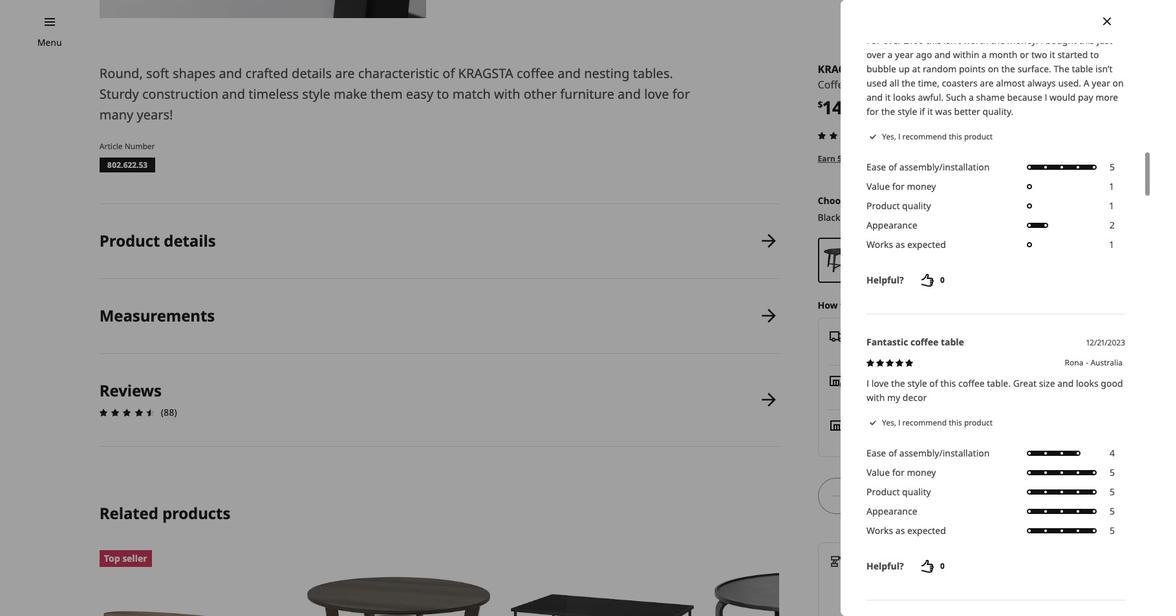 Task type: vqa. For each thing, say whether or not it's contained in the screenshot.
"open pdf ( 5.6 mb )"
no



Task type: locate. For each thing, give the bounding box(es) containing it.
0 horizontal spatial with
[[494, 85, 520, 103]]

review: 4.3 out of 5 stars. total reviews: 88 image
[[814, 128, 877, 143], [96, 405, 158, 421]]

1 as from the top
[[896, 239, 905, 251]]

assembly/installation
[[899, 161, 990, 173], [899, 447, 990, 460]]

1 horizontal spatial kragsta coffee table, black, 35 3/8 " image
[[823, 243, 858, 278]]

to down just
[[1090, 49, 1099, 61]]

over
[[883, 34, 902, 47], [867, 49, 885, 61]]

random
[[923, 63, 957, 75]]

1 vertical spatial pick
[[852, 388, 869, 401]]

available down delivery
[[868, 344, 906, 356]]

1 horizontal spatial looks
[[1076, 378, 1099, 390]]

5 for assembly/installation
[[1110, 161, 1115, 173]]

better
[[954, 105, 980, 118]]

at left canton,
[[886, 388, 894, 401]]

2 works from the top
[[867, 525, 893, 537]]

1 ikea from the left
[[904, 153, 921, 164]]

up up pick up at canton, mi group
[[873, 374, 886, 387]]

0 horizontal spatial year
[[895, 49, 914, 61]]

2 assembly/installation from the top
[[899, 447, 990, 460]]

(88) down reviews heading
[[161, 407, 177, 419]]

0 horizontal spatial looks
[[893, 91, 916, 104]]

2 appearance from the top
[[867, 506, 917, 518]]

0 vertical spatial money
[[907, 180, 936, 193]]

in store
[[852, 419, 887, 431]]

borgeby coffee table, black, 27 1/2 " image
[[710, 551, 901, 617]]

1 horizontal spatial a
[[969, 91, 974, 104]]

1 horizontal spatial details
[[292, 65, 332, 82]]

this
[[926, 34, 942, 47], [1079, 34, 1095, 47], [949, 131, 962, 142], [940, 378, 956, 390], [949, 417, 962, 428]]

assembly
[[852, 555, 895, 567]]

available
[[868, 344, 906, 356], [852, 569, 890, 581]]

1 vertical spatial appearance
[[867, 506, 917, 518]]

if
[[920, 105, 925, 118]]

kragsta up match
[[458, 65, 513, 82]]

5%
[[837, 153, 849, 164]]

helpful? left 48146 button
[[867, 561, 904, 573]]

ikea left using
[[904, 153, 921, 164]]

works as expected down color
[[867, 239, 946, 251]]

assembly/installation up add on the right
[[899, 447, 990, 460]]

48146 button
[[907, 569, 932, 581]]

are up shame
[[980, 77, 994, 89]]

coffee left 'table.'
[[958, 378, 985, 390]]

5 5 from the top
[[1110, 525, 1115, 537]]

0 vertical spatial 0 button
[[909, 268, 960, 294]]

product inside product details button
[[99, 230, 160, 252]]

taskrabbit
[[911, 555, 958, 567]]

48146 inside assembly by taskrabbit available for 48146
[[907, 569, 932, 581]]

earn 5% in rewards at ikea using the ikea visa credit card*. details >
[[818, 153, 1084, 164]]

1 vertical spatial works
[[867, 525, 893, 537]]

looks down "all"
[[893, 91, 916, 104]]

product for 1
[[867, 200, 900, 212]]

1 horizontal spatial are
[[980, 77, 994, 89]]

0 vertical spatial expected
[[907, 239, 946, 251]]

year right a
[[1092, 77, 1110, 89]]

are inside round, soft shapes and crafted details are characteristic of kragsta coffee and nesting tables. sturdy construction and timeless style make them easy to match with other furniture and love for many years!
[[335, 65, 355, 82]]

1 ease of assembly/installation from the top
[[867, 161, 990, 173]]

and down used
[[867, 91, 883, 104]]

kragsta inside round, soft shapes and crafted details are characteristic of kragsta coffee and nesting tables. sturdy construction and timeless style make them easy to match with other furniture and love for many years!
[[458, 65, 513, 82]]

i right store
[[898, 417, 900, 428]]

the inside i love the style of this coffee table. great size and looks good with my decor
[[891, 378, 905, 390]]

related
[[99, 503, 158, 524]]

1 horizontal spatial isn't
[[1096, 63, 1113, 75]]

isn't up "within"
[[944, 34, 961, 47]]

0
[[940, 275, 945, 286], [940, 561, 945, 572]]

3 5 from the top
[[1110, 486, 1115, 499]]

ikea left visa at the top right of page
[[962, 153, 979, 164]]

0 vertical spatial at
[[912, 63, 921, 75]]

number
[[125, 141, 155, 152]]

at right up
[[912, 63, 921, 75]]

at inside button
[[894, 153, 902, 164]]

1 expected from the top
[[907, 239, 946, 251]]

with left the my
[[867, 392, 885, 404]]

month
[[989, 49, 1018, 61]]

1 1 from the top
[[1110, 180, 1114, 193]]

i inside i love the style of this coffee table. great size and looks good with my decor
[[867, 378, 869, 390]]

1 5 from the top
[[1110, 161, 1115, 173]]

review: 4.3 out of 5 stars. total reviews: 88 image down reviews heading
[[96, 405, 158, 421]]

2 0 button from the top
[[909, 554, 960, 580]]

list containing product details
[[96, 204, 779, 447]]

assembly/installation down 'was'
[[899, 161, 990, 173]]

48146 right delivery
[[906, 330, 932, 342]]

149
[[823, 95, 854, 120]]

2 ease from the top
[[867, 447, 886, 460]]

0 vertical spatial yes, i recommend this product
[[882, 131, 993, 142]]

i up in store
[[867, 378, 869, 390]]

document
[[841, 0, 1151, 617]]

coffee up other
[[517, 65, 554, 82]]

product up visa at the top right of page
[[964, 131, 993, 142]]

to right easy
[[437, 85, 449, 103]]

this up earn 5% in rewards at ikea using the ikea visa credit card*. details >
[[949, 131, 962, 142]]

pick for pick up
[[852, 374, 871, 387]]

1 quality from the top
[[902, 200, 931, 212]]

expected up taskrabbit
[[907, 525, 946, 537]]

on
[[988, 63, 999, 75], [1113, 77, 1124, 89]]

up left the my
[[871, 388, 884, 401]]

1 product quality from the top
[[867, 200, 931, 212]]

value for money for 1
[[867, 180, 936, 193]]

for inside assembly by taskrabbit available for 48146
[[893, 569, 905, 581]]

and
[[934, 49, 951, 61], [219, 65, 242, 82], [558, 65, 581, 82], [222, 85, 245, 103], [618, 85, 641, 103], [867, 91, 883, 104], [1057, 378, 1074, 390]]

0 vertical spatial recommend
[[903, 131, 947, 142]]

0 vertical spatial 48146
[[906, 330, 932, 342]]

0 vertical spatial (88)
[[879, 129, 895, 141]]

1 vertical spatial available
[[852, 569, 890, 581]]

awful.
[[918, 91, 944, 104]]

quality.
[[983, 105, 1014, 118]]

0 vertical spatial yes,
[[882, 131, 896, 142]]

the right using
[[947, 153, 960, 164]]

0 horizontal spatial kragsta coffee table, black, 35 3/8 " image
[[99, 0, 426, 18]]

product quality down the rewards
[[867, 200, 931, 212]]

0 horizontal spatial coffee
[[517, 65, 554, 82]]

0 vertical spatial 1
[[1110, 180, 1114, 193]]

äsperöd coffee table, black/glass black, 45 1/4x22 7/8 " image
[[507, 551, 698, 617]]

1 vertical spatial review: 4.3 out of 5 stars. total reviews: 88 image
[[96, 405, 158, 421]]

1 vertical spatial value
[[867, 467, 890, 479]]

1 works as expected from the top
[[867, 239, 946, 251]]

over right for
[[883, 34, 902, 47]]

table.
[[987, 378, 1011, 390]]

style left make
[[302, 85, 330, 103]]

expected right kragsta coffee table, white, 35 3/8 " "image"
[[907, 239, 946, 251]]

99
[[856, 98, 867, 111]]

2 value for money from the top
[[867, 467, 936, 479]]

assembly/installation for 4
[[899, 447, 990, 460]]

to inside button
[[997, 490, 1006, 502]]

with inside round, soft shapes and crafted details are characteristic of kragsta coffee and nesting tables. sturdy construction and timeless style make them easy to match with other furniture and love for many years!
[[494, 85, 520, 103]]

the up the my
[[891, 378, 905, 390]]

1 horizontal spatial coffee
[[911, 336, 939, 349]]

1 vertical spatial quality
[[902, 486, 931, 499]]

construction
[[142, 85, 219, 103]]

2 product quality from the top
[[867, 486, 931, 499]]

works up the 'assembly'
[[867, 525, 893, 537]]

round, soft shapes and crafted details are characteristic of kragsta coffee and nesting tables. sturdy construction and timeless style make them easy to match with other furniture and love for many years!
[[99, 65, 690, 124]]

expected for 1
[[907, 239, 946, 251]]

1 value from the top
[[867, 180, 890, 193]]

at right the rewards
[[894, 153, 902, 164]]

style left "if"
[[898, 105, 917, 118]]

product
[[964, 131, 993, 142], [964, 417, 993, 428]]

list
[[96, 204, 779, 447]]

to left bag
[[997, 490, 1006, 502]]

other
[[524, 85, 557, 103]]

round,
[[99, 65, 143, 82]]

review: 4.3 out of 5 stars. total reviews: 88 image up 5% at the top right of page
[[814, 128, 877, 143]]

0 horizontal spatial are
[[335, 65, 355, 82]]

ease of assembly/installation down "if"
[[867, 161, 990, 173]]

furniture
[[560, 85, 614, 103]]

1 money from the top
[[907, 180, 936, 193]]

2 0 from the top
[[940, 561, 945, 572]]

yes, up the rewards
[[882, 131, 896, 142]]

appearance up kragsta coffee table, white, 35 3/8 " "image"
[[867, 219, 917, 232]]

1 vertical spatial kragsta coffee table, black, 35 3/8 " image
[[823, 243, 858, 278]]

>
[[1080, 153, 1084, 164]]

rona
[[1065, 358, 1084, 369]]

0 vertical spatial ease of assembly/installation
[[867, 161, 990, 173]]

1 vertical spatial 48146
[[907, 569, 932, 581]]

0 button
[[909, 268, 960, 294], [909, 554, 960, 580]]

review: 4.3 out of 5 stars. total reviews: 88 image inside (88) button
[[814, 128, 877, 143]]

2 as from the top
[[896, 525, 905, 537]]

1 helpful? from the top
[[867, 274, 904, 286]]

as for 5
[[896, 525, 905, 537]]

rewards
[[860, 153, 892, 164]]

2 5 from the top
[[1110, 467, 1115, 479]]

1 vertical spatial as
[[896, 525, 905, 537]]

expected
[[907, 239, 946, 251], [907, 525, 946, 537]]

2 vertical spatial style
[[908, 378, 927, 390]]

recommend up using
[[903, 131, 947, 142]]

table up mi
[[941, 336, 964, 349]]

1 vertical spatial works as expected
[[867, 525, 946, 537]]

assembly/installation for 5
[[899, 161, 990, 173]]

1 vertical spatial product
[[964, 417, 993, 428]]

2 expected from the top
[[907, 525, 946, 537]]

0 vertical spatial with
[[494, 85, 520, 103]]

are
[[335, 65, 355, 82], [980, 77, 994, 89]]

1 pick from the top
[[852, 374, 871, 387]]

works for 1
[[867, 239, 893, 251]]

the
[[991, 34, 1005, 47], [1001, 63, 1015, 75], [902, 77, 916, 89], [881, 105, 895, 118], [947, 153, 960, 164], [891, 378, 905, 390]]

1 vertical spatial table
[[941, 336, 964, 349]]

quality down using
[[902, 200, 931, 212]]

measurements
[[99, 305, 215, 326]]

with inside i love the style of this coffee table. great size and looks good with my decor
[[867, 392, 885, 404]]

48146 inside delivery to 48146 available
[[906, 330, 932, 342]]

of inside round, soft shapes and crafted details are characteristic of kragsta coffee and nesting tables. sturdy construction and timeless style make them easy to match with other furniture and love for many years!
[[443, 65, 455, 82]]

looks down - on the right of page
[[1076, 378, 1099, 390]]

0 vertical spatial works
[[867, 239, 893, 251]]

isn't down just
[[1096, 63, 1113, 75]]

i right (88) button
[[898, 131, 900, 142]]

works down color
[[867, 239, 893, 251]]

ease of assembly/installation down decor
[[867, 447, 990, 460]]

article
[[99, 141, 123, 152]]

1 vertical spatial ease of assembly/installation
[[867, 447, 990, 460]]

0 vertical spatial helpful?
[[867, 274, 904, 286]]

over down for
[[867, 49, 885, 61]]

0 vertical spatial ease
[[867, 161, 886, 173]]

recommend down decor
[[903, 417, 947, 428]]

table inside for over £100 this isn't worth the money. i bought this just over a year ago and within a month or two it started to bubble up at random points on the surface. the table isn't used all the time, coasters are almost always used. a year on and it looks awful. such a shame because i would pay more for the style if it was better quality.
[[1072, 63, 1093, 75]]

kragsta coffee table, black, 35 3/8 " image up crafted
[[99, 0, 426, 18]]

1 yes, i recommend this product from the top
[[882, 131, 993, 142]]

to left get
[[840, 299, 850, 312]]

and down nesting at the right top of page
[[618, 85, 641, 103]]

1 assembly/installation from the top
[[899, 161, 990, 173]]

style up decor
[[908, 378, 927, 390]]

many
[[99, 106, 133, 124]]

and right "shapes"
[[219, 65, 242, 82]]

1 0 from the top
[[940, 275, 945, 286]]

how
[[818, 299, 838, 312]]

available inside delivery to 48146 available
[[868, 344, 906, 356]]

1 vertical spatial style
[[898, 105, 917, 118]]

2 money from the top
[[907, 467, 936, 479]]

1 vertical spatial recommend
[[903, 417, 947, 428]]

dialog
[[841, 0, 1151, 617]]

pick up pick up at canton, mi
[[852, 374, 871, 387]]

1 vertical spatial isn't
[[1096, 63, 1113, 75]]

0 horizontal spatial isn't
[[944, 34, 961, 47]]

0 vertical spatial works as expected
[[867, 239, 946, 251]]

0 horizontal spatial love
[[644, 85, 669, 103]]

0 vertical spatial love
[[644, 85, 669, 103]]

yes, down the my
[[882, 417, 896, 428]]

0 vertical spatial product
[[964, 131, 993, 142]]

2 ease of assembly/installation from the top
[[867, 447, 990, 460]]

table
[[1072, 63, 1093, 75], [941, 336, 964, 349]]

1 horizontal spatial with
[[867, 392, 885, 404]]

0 vertical spatial style
[[302, 85, 330, 103]]

"
[[946, 78, 950, 92]]

1 appearance from the top
[[867, 219, 917, 232]]

helpful? up get
[[867, 274, 904, 286]]

1 vertical spatial value for money
[[867, 467, 936, 479]]

quality for 1
[[902, 200, 931, 212]]

love inside i love the style of this coffee table. great size and looks good with my decor
[[871, 378, 889, 390]]

0 horizontal spatial details
[[164, 230, 216, 252]]

1 value for money from the top
[[867, 180, 936, 193]]

ikea
[[904, 153, 921, 164], [962, 153, 979, 164]]

available for assembly
[[852, 569, 890, 581]]

tables.
[[633, 65, 673, 82]]

appearance right quantity input value text field
[[867, 506, 917, 518]]

ease for 5
[[867, 161, 886, 173]]

kragsta coffee table, black, 35 3/8 " image down black
[[823, 243, 858, 278]]

1 vertical spatial at
[[894, 153, 902, 164]]

to inside delivery to 48146 available
[[894, 330, 904, 342]]

kragsta coffee table, black, 35 3/8 " image
[[99, 0, 426, 18], [823, 243, 858, 278]]

bubble
[[867, 63, 896, 75]]

kragsta up coffee
[[818, 62, 864, 76]]

to inside round, soft shapes and crafted details are characteristic of kragsta coffee and nesting tables. sturdy construction and timeless style make them easy to match with other furniture and love for many years!
[[437, 85, 449, 103]]

a up better
[[969, 91, 974, 104]]

kragsta inside kragsta coffee table, black, 35 3/8 "
[[818, 62, 864, 76]]

style inside round, soft shapes and crafted details are characteristic of kragsta coffee and nesting tables. sturdy construction and timeless style make them easy to match with other furniture and love for many years!
[[302, 85, 330, 103]]

48146 down taskrabbit
[[907, 569, 932, 581]]

0 for second 0 button from the bottom of the document on the right of the page containing for over £100 this isn't worth the money. i bought this just over a year ago and within a month or two it started to bubble up at random points on the surface. the table isn't used all the time, coasters are almost always used. a year on and it looks awful. such a shame because i would pay more for the style if it was better quality.
[[940, 275, 945, 286]]

2 quality from the top
[[902, 486, 931, 499]]

0 horizontal spatial ikea
[[904, 153, 921, 164]]

reviews
[[99, 380, 162, 401]]

1 vertical spatial yes,
[[882, 417, 896, 428]]

(88) inside button
[[879, 129, 895, 141]]

2 horizontal spatial coffee
[[958, 378, 985, 390]]

details
[[292, 65, 332, 82], [164, 230, 216, 252]]

1 horizontal spatial ikea
[[962, 153, 979, 164]]

0 vertical spatial product quality
[[867, 200, 931, 212]]

1 for expected
[[1110, 239, 1114, 251]]

0 right 48146 button
[[940, 561, 945, 572]]

top
[[104, 553, 120, 565]]

ease of assembly/installation for 5
[[867, 161, 990, 173]]

2 pick from the top
[[852, 388, 869, 401]]

product quality
[[867, 200, 931, 212], [867, 486, 931, 499]]

35
[[913, 78, 925, 92]]

of inside i love the style of this coffee table. great size and looks good with my decor
[[930, 378, 938, 390]]

it right "if"
[[927, 105, 933, 118]]

1 yes, from the top
[[882, 131, 896, 142]]

product quality for 1
[[867, 200, 931, 212]]

seller
[[122, 553, 147, 565]]

0 vertical spatial looks
[[893, 91, 916, 104]]

pick up
[[852, 374, 886, 387]]

product quality for 5
[[867, 486, 931, 499]]

up
[[873, 374, 886, 387], [871, 388, 884, 401]]

the up almost on the right of the page
[[1001, 63, 1015, 75]]

to right delivery
[[894, 330, 904, 342]]

1 vertical spatial on
[[1113, 77, 1124, 89]]

works as expected
[[867, 239, 946, 251], [867, 525, 946, 537]]

1 horizontal spatial table
[[1072, 63, 1093, 75]]

(88) inside list
[[161, 407, 177, 419]]

Quantity input value text field
[[849, 478, 867, 515]]

surface.
[[1018, 63, 1051, 75]]

0 horizontal spatial review: 4.3 out of 5 stars. total reviews: 88 image
[[96, 405, 158, 421]]

0 vertical spatial up
[[873, 374, 886, 387]]

earn
[[818, 153, 835, 164]]

3 1 from the top
[[1110, 239, 1114, 251]]

helpful?
[[867, 274, 904, 286], [867, 561, 904, 573]]

1 works from the top
[[867, 239, 893, 251]]

love up the my
[[871, 378, 889, 390]]

1 vertical spatial expected
[[907, 525, 946, 537]]

product down i love the style of this coffee table. great size and looks good with my decor at the right bottom
[[964, 417, 993, 428]]

2 value from the top
[[867, 467, 890, 479]]

0 horizontal spatial table
[[941, 336, 964, 349]]

table,
[[852, 78, 879, 92]]

1 vertical spatial (88)
[[161, 407, 177, 419]]

available inside assembly by taskrabbit available for 48146
[[852, 569, 890, 581]]

0 right kragsta coffee table, white, 35 3/8 " "image"
[[940, 275, 945, 286]]

looks inside i love the style of this coffee table. great size and looks good with my decor
[[1076, 378, 1099, 390]]

it down "all"
[[885, 91, 891, 104]]

my
[[887, 392, 900, 404]]

2 yes, from the top
[[882, 417, 896, 428]]

works as expected for 1
[[867, 239, 946, 251]]

as
[[896, 239, 905, 251], [896, 525, 905, 537]]

5 for expected
[[1110, 525, 1115, 537]]

value right quantity input value text field
[[867, 467, 890, 479]]

1 vertical spatial helpful?
[[867, 561, 904, 573]]

1 horizontal spatial review: 4.3 out of 5 stars. total reviews: 88 image
[[814, 128, 877, 143]]

1 vertical spatial 0 button
[[909, 554, 960, 580]]

soft
[[146, 65, 169, 82]]

a down worth
[[982, 49, 987, 61]]

1 vertical spatial love
[[871, 378, 889, 390]]

0 horizontal spatial (88)
[[161, 407, 177, 419]]

coffee right fantastic
[[911, 336, 939, 349]]

1 vertical spatial year
[[1092, 77, 1110, 89]]

product quality right quantity input value text field
[[867, 486, 931, 499]]

1 vertical spatial money
[[907, 467, 936, 479]]

it
[[1050, 49, 1055, 61], [885, 91, 891, 104], [927, 105, 933, 118], [869, 299, 876, 312]]

money for 5
[[907, 467, 936, 479]]

available down the 'assembly'
[[852, 569, 890, 581]]

within
[[953, 49, 979, 61]]

1 vertical spatial 1
[[1110, 200, 1114, 212]]

quality right quantity input value text field
[[902, 486, 931, 499]]

australia
[[1091, 358, 1123, 369]]

1 vertical spatial 0
[[940, 561, 945, 572]]

ease down store
[[867, 447, 886, 460]]

product
[[867, 200, 900, 212], [99, 230, 160, 252], [867, 486, 900, 499]]

1 vertical spatial ease
[[867, 447, 886, 460]]

of
[[443, 65, 455, 82], [888, 161, 897, 173], [930, 378, 938, 390], [888, 447, 897, 460]]

fantastic
[[867, 336, 908, 349]]

2 works as expected from the top
[[867, 525, 946, 537]]

1 horizontal spatial kragsta
[[818, 62, 864, 76]]

0 button right by
[[909, 554, 960, 580]]

and right size
[[1057, 378, 1074, 390]]

store
[[863, 419, 887, 431]]

0 vertical spatial kragsta coffee table, black, 35 3/8 " image
[[99, 0, 426, 18]]

love inside round, soft shapes and crafted details are characteristic of kragsta coffee and nesting tables. sturdy construction and timeless style make them easy to match with other furniture and love for many years!
[[644, 85, 669, 103]]

product for 5
[[867, 486, 900, 499]]

recommend
[[903, 131, 947, 142], [903, 417, 947, 428]]

0 vertical spatial product
[[867, 200, 900, 212]]

pick down pick up at right
[[852, 388, 869, 401]]

the right 99 in the top of the page
[[881, 105, 895, 118]]

year up up
[[895, 49, 914, 61]]

love down tables.
[[644, 85, 669, 103]]

0 horizontal spatial on
[[988, 63, 999, 75]]

it right get
[[869, 299, 876, 312]]

4 5 from the top
[[1110, 506, 1115, 518]]

1 horizontal spatial love
[[871, 378, 889, 390]]

on down "month"
[[988, 63, 999, 75]]

0 vertical spatial over
[[883, 34, 902, 47]]

it right 'two'
[[1050, 49, 1055, 61]]

2 vertical spatial 1
[[1110, 239, 1114, 251]]

1 vertical spatial product quality
[[867, 486, 931, 499]]

coffee
[[517, 65, 554, 82], [911, 336, 939, 349], [958, 378, 985, 390]]

0 vertical spatial table
[[1072, 63, 1093, 75]]

details inside round, soft shapes and crafted details are characteristic of kragsta coffee and nesting tables. sturdy construction and timeless style make them easy to match with other furniture and love for many years!
[[292, 65, 332, 82]]

0 vertical spatial pick
[[852, 374, 871, 387]]

black
[[818, 211, 840, 224]]

1 ease from the top
[[867, 161, 886, 173]]

appearance for 2
[[867, 219, 917, 232]]

0 vertical spatial as
[[896, 239, 905, 251]]

stockholm coffee table, walnut veneer, 70 7/8x23 1/4 " image
[[99, 551, 290, 617]]

1 vertical spatial looks
[[1076, 378, 1099, 390]]

with left other
[[494, 85, 520, 103]]

to for how to get it
[[840, 299, 850, 312]]

the up "month"
[[991, 34, 1005, 47]]

2 vertical spatial product
[[867, 486, 900, 499]]

the inside earn 5% in rewards at ikea using the ikea visa credit card*. details > button
[[947, 153, 960, 164]]

this down i love the style of this coffee table. great size and looks good with my decor at the right bottom
[[949, 417, 962, 428]]

(88) up the rewards
[[879, 129, 895, 141]]

0 vertical spatial assembly/installation
[[899, 161, 990, 173]]

0 vertical spatial on
[[988, 63, 999, 75]]

appearance
[[867, 219, 917, 232], [867, 506, 917, 518]]



Task type: describe. For each thing, give the bounding box(es) containing it.
for
[[867, 34, 880, 47]]

or
[[1020, 49, 1029, 61]]

for inside for over £100 this isn't worth the money. i bought this just over a year ago and within a month or two it started to bubble up at random points on the surface. the table isn't used all the time, coasters are almost always used. a year on and it looks awful. such a shame because i would pay more for the style if it was better quality.
[[867, 105, 879, 118]]

kragsta coffee table, white, 35 3/8 " image
[[871, 243, 906, 278]]

always
[[1027, 77, 1056, 89]]

sturdy
[[99, 85, 139, 103]]

them
[[371, 85, 403, 103]]

top seller link
[[99, 551, 290, 617]]

£100
[[904, 34, 924, 47]]

up for pick up
[[873, 374, 886, 387]]

jakobsfors coffee table, dark brown stained oak veneer, 31 1/2 " image
[[303, 551, 494, 617]]

review: 4.3 out of 5 stars. total reviews: 88 image inside list
[[96, 405, 158, 421]]

i love the style of this coffee table. great size and looks good with my decor
[[867, 378, 1123, 404]]

0 horizontal spatial a
[[888, 49, 893, 61]]

used
[[867, 77, 887, 89]]

the right "all"
[[902, 77, 916, 89]]

top seller
[[104, 553, 147, 565]]

ease for 4
[[867, 447, 886, 460]]

would
[[1050, 91, 1076, 104]]

choose
[[818, 194, 851, 207]]

1 horizontal spatial year
[[1092, 77, 1110, 89]]

menu button
[[37, 36, 62, 50]]

document containing for over £100 this isn't worth the money. i bought this just over a year ago and within a month or two it started to bubble up at random points on the surface. the table isn't used all the time, coasters are almost always used. a year on and it looks awful. such a shame because i would pay more for the style if it was better quality.
[[841, 0, 1151, 617]]

up for pick up at canton, mi
[[871, 388, 884, 401]]

in
[[851, 153, 858, 164]]

2 helpful? from the top
[[867, 561, 904, 573]]

menu
[[37, 36, 62, 49]]

by
[[898, 555, 908, 567]]

to for delivery to 48146 available
[[894, 330, 904, 342]]

pick for pick up at canton, mi
[[852, 388, 869, 401]]

1 0 button from the top
[[909, 268, 960, 294]]

style inside i love the style of this coffee table. great size and looks good with my decor
[[908, 378, 927, 390]]

i down always
[[1045, 91, 1047, 104]]

product details button
[[99, 204, 779, 279]]

pick up at canton, mi group
[[852, 388, 943, 401]]

0 vertical spatial isn't
[[944, 34, 961, 47]]

add to bag
[[977, 490, 1026, 502]]

0 vertical spatial year
[[895, 49, 914, 61]]

1 vertical spatial coffee
[[911, 336, 939, 349]]

years!
[[137, 106, 173, 124]]

2 product from the top
[[964, 417, 993, 428]]

works as expected for 5
[[867, 525, 946, 537]]

points
[[959, 63, 986, 75]]

ease of assembly/installation for 4
[[867, 447, 990, 460]]

worth
[[963, 34, 989, 47]]

2 recommend from the top
[[903, 417, 947, 428]]

delivery
[[855, 330, 892, 342]]

expected for 5
[[907, 525, 946, 537]]

rona - australia
[[1065, 358, 1123, 369]]

coffee inside round, soft shapes and crafted details are characteristic of kragsta coffee and nesting tables. sturdy construction and timeless style make them easy to match with other furniture and love for many years!
[[517, 65, 554, 82]]

shame
[[976, 91, 1005, 104]]

2 horizontal spatial a
[[982, 49, 987, 61]]

-
[[1086, 358, 1089, 369]]

up
[[899, 63, 910, 75]]

products
[[162, 503, 230, 524]]

used.
[[1058, 77, 1081, 89]]

measurements button
[[99, 279, 779, 354]]

this up ago
[[926, 34, 942, 47]]

credit
[[999, 153, 1023, 164]]

this inside i love the style of this coffee table. great size and looks good with my decor
[[940, 378, 956, 390]]

1 recommend from the top
[[903, 131, 947, 142]]

canton,
[[897, 388, 930, 401]]

this left just
[[1079, 34, 1095, 47]]

article number
[[99, 141, 155, 152]]

available for delivery
[[868, 344, 906, 356]]

and left timeless
[[222, 85, 245, 103]]

timeless
[[248, 85, 299, 103]]

value for 1
[[867, 180, 890, 193]]

make
[[334, 85, 367, 103]]

2 1 from the top
[[1110, 200, 1114, 212]]

two
[[1031, 49, 1047, 61]]

quality for 5
[[902, 486, 931, 499]]

1 for money
[[1110, 180, 1114, 193]]

appearance for 5
[[867, 506, 917, 518]]

match
[[453, 85, 491, 103]]

decor
[[903, 392, 927, 404]]

crafted
[[245, 65, 288, 82]]

coffee inside i love the style of this coffee table. great size and looks good with my decor
[[958, 378, 985, 390]]

reviews heading
[[99, 380, 162, 401]]

black,
[[882, 78, 910, 92]]

to inside for over £100 this isn't worth the money. i bought this just over a year ago and within a month or two it started to bubble up at random points on the surface. the table isn't used all the time, coasters are almost always used. a year on and it looks awful. such a shame because i would pay more for the style if it was better quality.
[[1090, 49, 1099, 61]]

802.622.53
[[107, 160, 148, 171]]

just
[[1097, 34, 1112, 47]]

dialog containing for over £100 this isn't worth the money. i bought this just over a year ago and within a month or two it started to bubble up at random points on the surface. the table isn't used all the time, coasters are almost always used. a year on and it looks awful. such a shame because i would pay more for the style if it was better quality.
[[841, 0, 1151, 617]]

12/21/2023
[[1086, 338, 1125, 349]]

at inside for over £100 this isn't worth the money. i bought this just over a year ago and within a month or two it started to bubble up at random points on the surface. the table isn't used all the time, coasters are almost always used. a year on and it looks awful. such a shame because i would pay more for the style if it was better quality.
[[912, 63, 921, 75]]

1 horizontal spatial on
[[1113, 77, 1124, 89]]

bag
[[1009, 490, 1026, 502]]

style inside for over £100 this isn't worth the money. i bought this just over a year ago and within a month or two it started to bubble up at random points on the surface. the table isn't used all the time, coasters are almost always used. a year on and it looks awful. such a shame because i would pay more for the style if it was better quality.
[[898, 105, 917, 118]]

are inside for over £100 this isn't worth the money. i bought this just over a year ago and within a month or two it started to bubble up at random points on the surface. the table isn't used all the time, coasters are almost always used. a year on and it looks awful. such a shame because i would pay more for the style if it was better quality.
[[980, 77, 994, 89]]

assembly by taskrabbit available for 48146
[[852, 555, 958, 581]]

shapes
[[173, 65, 216, 82]]

how to get it
[[818, 299, 876, 312]]

because
[[1007, 91, 1042, 104]]

related products
[[99, 503, 230, 524]]

2
[[1110, 219, 1115, 232]]

choose color black
[[818, 194, 876, 224]]

35 3/8 " button
[[913, 77, 950, 93]]

visa
[[981, 153, 997, 164]]

money.
[[1007, 34, 1038, 47]]

for inside round, soft shapes and crafted details are characteristic of kragsta coffee and nesting tables. sturdy construction and timeless style make them easy to match with other furniture and love for many years!
[[672, 85, 690, 103]]

$ 149 99
[[818, 95, 867, 120]]

bought
[[1046, 34, 1077, 47]]

size
[[1039, 378, 1055, 390]]

nesting
[[584, 65, 630, 82]]

more
[[1096, 91, 1118, 104]]

2 ikea from the left
[[962, 153, 979, 164]]

as for 1
[[896, 239, 905, 251]]

easy
[[406, 85, 433, 103]]

for over £100 this isn't worth the money. i bought this just over a year ago and within a month or two it started to bubble up at random points on the surface. the table isn't used all the time, coasters are almost always used. a year on and it looks awful. such a shame because i would pay more for the style if it was better quality.
[[867, 34, 1124, 118]]

product details
[[99, 230, 216, 252]]

time,
[[918, 77, 940, 89]]

1 vertical spatial over
[[867, 49, 885, 61]]

value for money for 5
[[867, 467, 936, 479]]

details inside button
[[164, 230, 216, 252]]

1 product from the top
[[964, 131, 993, 142]]

started
[[1058, 49, 1088, 61]]

2 vertical spatial at
[[886, 388, 894, 401]]

right image
[[1073, 335, 1088, 351]]

value for 5
[[867, 467, 890, 479]]

and up random
[[934, 49, 951, 61]]

mi
[[932, 388, 943, 401]]

product details heading
[[99, 230, 216, 252]]

to for add to bag
[[997, 490, 1006, 502]]

and inside i love the style of this coffee table. great size and looks good with my decor
[[1057, 378, 1074, 390]]

characteristic
[[358, 65, 439, 82]]

was
[[935, 105, 952, 118]]

great
[[1013, 378, 1037, 390]]

add
[[977, 490, 994, 502]]

5 for money
[[1110, 467, 1115, 479]]

card*.
[[1025, 153, 1049, 164]]

measurements heading
[[99, 305, 215, 326]]

money for 1
[[907, 180, 936, 193]]

works for 5
[[867, 525, 893, 537]]

coffee
[[818, 78, 849, 92]]

i up 'two'
[[1041, 34, 1043, 47]]

in
[[852, 419, 861, 431]]

2 yes, i recommend this product from the top
[[882, 417, 993, 428]]

0 for 1st 0 button from the bottom
[[940, 561, 945, 572]]

looks inside for over £100 this isn't worth the money. i bought this just over a year ago and within a month or two it started to bubble up at random points on the surface. the table isn't used all the time, coasters are almost always used. a year on and it looks awful. such a shame because i would pay more for the style if it was better quality.
[[893, 91, 916, 104]]

add to bag button
[[903, 478, 1099, 515]]

delivery to 48146 available
[[855, 330, 932, 356]]

and up furniture
[[558, 65, 581, 82]]

such
[[946, 91, 966, 104]]

kragsta coffee table, black, 35 3/8 "
[[818, 62, 950, 92]]

pick up at canton, mi
[[852, 388, 943, 401]]



